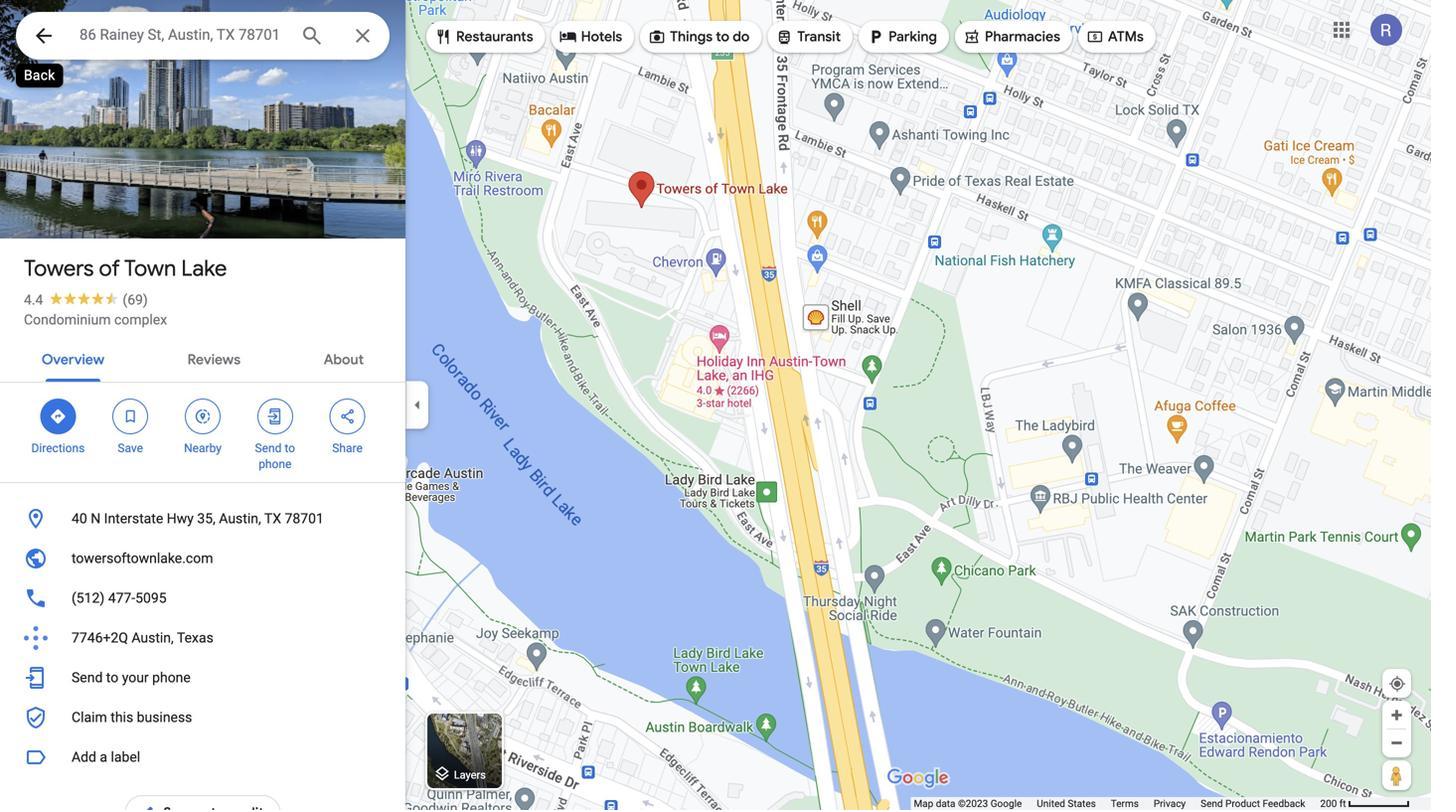 Task type: locate. For each thing, give the bounding box(es) containing it.
40 n interstate hwy 35, austin, tx 78701 button
[[0, 499, 406, 539]]

product
[[1226, 798, 1261, 810]]

200
[[1321, 798, 1338, 810]]

489
[[51, 197, 78, 216]]

4.4 stars image
[[43, 292, 123, 305]]

to
[[716, 28, 730, 46], [285, 441, 295, 455], [106, 670, 119, 686]]

7746+2q austin, texas
[[72, 630, 214, 646]]

 pharmacies
[[963, 26, 1061, 48]]

this
[[111, 709, 133, 726]]

(69)
[[123, 292, 148, 308]]

austin, left tx
[[219, 511, 261, 527]]

phone
[[259, 457, 292, 471], [152, 670, 191, 686]]

austin, down 5095
[[132, 630, 174, 646]]

send up claim
[[72, 670, 103, 686]]

things
[[670, 28, 713, 46]]

0 horizontal spatial austin,
[[132, 630, 174, 646]]

your
[[122, 670, 149, 686]]

send inside send to your phone button
[[72, 670, 103, 686]]

0 horizontal spatial send
[[72, 670, 103, 686]]

send down 
[[255, 441, 282, 455]]

towers
[[24, 255, 94, 282]]

1 vertical spatial austin,
[[132, 630, 174, 646]]

 atms
[[1087, 26, 1144, 48]]

terms
[[1111, 798, 1139, 810]]

2 horizontal spatial to
[[716, 28, 730, 46]]

to inside button
[[106, 670, 119, 686]]

footer containing map data ©2023 google
[[914, 797, 1321, 810]]

map data ©2023 google
[[914, 798, 1022, 810]]

google account: ruby anderson  
(rubyanndersson@gmail.com) image
[[1371, 14, 1403, 46]]

0 vertical spatial austin,
[[219, 511, 261, 527]]

privacy
[[1154, 798, 1186, 810]]

condominium complex button
[[24, 310, 167, 330]]

nearby
[[184, 441, 222, 455]]

pharmacies
[[985, 28, 1061, 46]]

add
[[72, 749, 96, 766]]

towersoftownlake.com
[[72, 550, 213, 567]]

send to your phone
[[72, 670, 191, 686]]

condominium
[[24, 312, 111, 328]]

united
[[1037, 798, 1066, 810]]

2 vertical spatial to
[[106, 670, 119, 686]]

overview button
[[26, 334, 120, 382]]

489 photos
[[51, 197, 131, 216]]

tab list
[[0, 334, 406, 382]]

1 vertical spatial phone
[[152, 670, 191, 686]]

send left product
[[1201, 798, 1223, 810]]

terms button
[[1111, 797, 1139, 810]]

1 horizontal spatial austin,
[[219, 511, 261, 527]]

footer
[[914, 797, 1321, 810]]

to for send to your phone
[[106, 670, 119, 686]]

send inside the "send product feedback" button
[[1201, 798, 1223, 810]]

towersoftownlake.com link
[[0, 539, 406, 579]]

0 horizontal spatial to
[[106, 670, 119, 686]]

zoom out image
[[1390, 736, 1405, 751]]

business
[[137, 709, 192, 726]]

phone right your in the left bottom of the page
[[152, 670, 191, 686]]

austin, inside button
[[132, 630, 174, 646]]

show your location image
[[1389, 675, 1407, 693]]


[[49, 406, 67, 428]]

1 horizontal spatial to
[[285, 441, 295, 455]]

phone inside button
[[152, 670, 191, 686]]

phone down 
[[259, 457, 292, 471]]

0 horizontal spatial phone
[[152, 670, 191, 686]]

7746+2q
[[72, 630, 128, 646]]

1 vertical spatial to
[[285, 441, 295, 455]]

None field
[[80, 23, 284, 47]]

tx
[[264, 511, 281, 527]]

(512) 477-5095
[[72, 590, 167, 606]]

2 vertical spatial send
[[1201, 798, 1223, 810]]

40 n interstate hwy 35, austin, tx 78701
[[72, 511, 324, 527]]

united states button
[[1037, 797, 1096, 810]]


[[963, 26, 981, 48]]

 transit
[[776, 26, 841, 48]]

claim
[[72, 709, 107, 726]]

to left do
[[716, 28, 730, 46]]

4.4
[[24, 292, 43, 308]]

1 horizontal spatial send
[[255, 441, 282, 455]]

about
[[324, 351, 364, 369]]

photo of towers of town lake image
[[0, 0, 406, 271]]

do
[[733, 28, 750, 46]]


[[32, 21, 56, 50]]

map
[[914, 798, 934, 810]]

reviews
[[188, 351, 241, 369]]

0 vertical spatial to
[[716, 28, 730, 46]]

claim this business link
[[0, 698, 406, 738]]


[[194, 406, 212, 428]]

layers
[[454, 769, 486, 781]]

send inside send to phone
[[255, 441, 282, 455]]

tab list containing overview
[[0, 334, 406, 382]]

to inside send to phone
[[285, 441, 295, 455]]

1 horizontal spatial phone
[[259, 457, 292, 471]]

none field inside 86 rainey st, austin, tx 78701 field
[[80, 23, 284, 47]]

0 vertical spatial send
[[255, 441, 282, 455]]

0 vertical spatial phone
[[259, 457, 292, 471]]

states
[[1068, 798, 1096, 810]]

transit
[[798, 28, 841, 46]]

 things to do
[[648, 26, 750, 48]]

1 vertical spatial send
[[72, 670, 103, 686]]


[[867, 26, 885, 48]]

to left your in the left bottom of the page
[[106, 670, 119, 686]]

austin,
[[219, 511, 261, 527], [132, 630, 174, 646]]

to left share
[[285, 441, 295, 455]]

overview
[[42, 351, 104, 369]]

directions
[[31, 441, 85, 455]]

collapse side panel image
[[407, 394, 429, 416]]

2 horizontal spatial send
[[1201, 798, 1223, 810]]

parking
[[889, 28, 938, 46]]



Task type: describe. For each thing, give the bounding box(es) containing it.

[[121, 406, 139, 428]]

data
[[936, 798, 956, 810]]

a
[[100, 749, 107, 766]]

5095
[[135, 590, 167, 606]]

 hotels
[[559, 26, 623, 48]]

zoom in image
[[1390, 708, 1405, 723]]

7746+2q austin, texas button
[[0, 618, 406, 658]]

200 ft
[[1321, 798, 1347, 810]]

n
[[91, 511, 101, 527]]

hotels
[[581, 28, 623, 46]]

interstate
[[104, 511, 163, 527]]

town
[[124, 255, 176, 282]]

footer inside google maps element
[[914, 797, 1321, 810]]

information for towers of town lake region
[[0, 499, 406, 738]]

send to your phone button
[[0, 658, 406, 698]]


[[1087, 26, 1105, 48]]


[[776, 26, 794, 48]]

of
[[99, 255, 120, 282]]

 restaurants
[[434, 26, 534, 48]]

lake
[[181, 255, 227, 282]]

40
[[72, 511, 87, 527]]

 parking
[[867, 26, 938, 48]]

©2023
[[958, 798, 989, 810]]

photos
[[81, 197, 131, 216]]

 button
[[16, 12, 72, 64]]

send for send to phone
[[255, 441, 282, 455]]

78701
[[285, 511, 324, 527]]

condominium complex
[[24, 312, 167, 328]]

actions for towers of town lake region
[[0, 383, 406, 482]]

google maps element
[[0, 0, 1432, 810]]

feedback
[[1263, 798, 1306, 810]]


[[648, 26, 666, 48]]

send product feedback button
[[1201, 797, 1306, 810]]

to for send to phone
[[285, 441, 295, 455]]

complex
[[114, 312, 167, 328]]

send to phone
[[255, 441, 295, 471]]

send for send product feedback
[[1201, 798, 1223, 810]]

google
[[991, 798, 1022, 810]]

35,
[[197, 511, 216, 527]]

about button
[[308, 334, 380, 382]]

reviews button
[[172, 334, 257, 382]]

send for send to your phone
[[72, 670, 103, 686]]


[[339, 406, 357, 428]]

477-
[[108, 590, 135, 606]]

towers of town lake
[[24, 255, 227, 282]]

ft
[[1340, 798, 1347, 810]]

200 ft button
[[1321, 798, 1411, 810]]


[[434, 26, 452, 48]]

privacy button
[[1154, 797, 1186, 810]]

save
[[118, 441, 143, 455]]

86 Rainey St, Austin, TX 78701 field
[[16, 12, 390, 60]]

hwy
[[167, 511, 194, 527]]

send product feedback
[[1201, 798, 1306, 810]]

 search field
[[16, 12, 390, 64]]

to inside the  things to do
[[716, 28, 730, 46]]

add a label button
[[0, 738, 406, 777]]

label
[[111, 749, 140, 766]]

share
[[332, 441, 363, 455]]

show street view coverage image
[[1383, 761, 1412, 790]]


[[559, 26, 577, 48]]

claim this business
[[72, 709, 192, 726]]

phone inside send to phone
[[259, 457, 292, 471]]


[[266, 406, 284, 428]]

(512)
[[72, 590, 105, 606]]

add a label
[[72, 749, 140, 766]]

69 reviews element
[[123, 292, 148, 308]]

towers of town lake main content
[[0, 0, 406, 810]]

restaurants
[[456, 28, 534, 46]]

(512) 477-5095 button
[[0, 579, 406, 618]]

tab list inside google maps element
[[0, 334, 406, 382]]

atms
[[1108, 28, 1144, 46]]

austin, inside button
[[219, 511, 261, 527]]

489 photos button
[[15, 189, 138, 224]]



Task type: vqa. For each thing, say whether or not it's contained in the screenshot.
'2 PLACES' element
no



